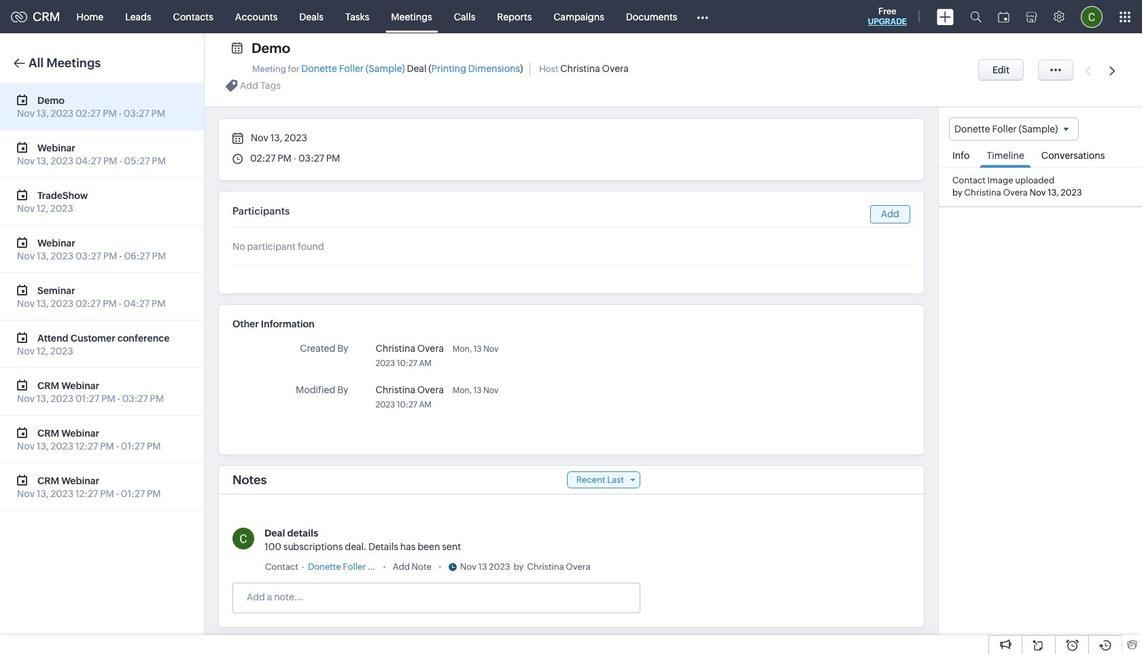 Task type: vqa. For each thing, say whether or not it's contained in the screenshot.
Create Menu ELEMENT
yes



Task type: locate. For each thing, give the bounding box(es) containing it.
Add a note... field
[[233, 591, 639, 604]]

profile element
[[1073, 0, 1111, 33]]

profile image
[[1081, 6, 1103, 28]]

next record image
[[1110, 66, 1119, 75]]

search image
[[970, 11, 982, 22]]

None field
[[949, 118, 1079, 141]]

None button
[[979, 59, 1024, 81]]

Other Modules field
[[688, 6, 718, 28]]



Task type: describe. For each thing, give the bounding box(es) containing it.
create menu element
[[929, 0, 962, 33]]

create menu image
[[937, 8, 954, 25]]

previous record image
[[1085, 66, 1091, 75]]

calendar image
[[998, 11, 1010, 22]]

search element
[[962, 0, 990, 33]]

logo image
[[11, 11, 27, 22]]



